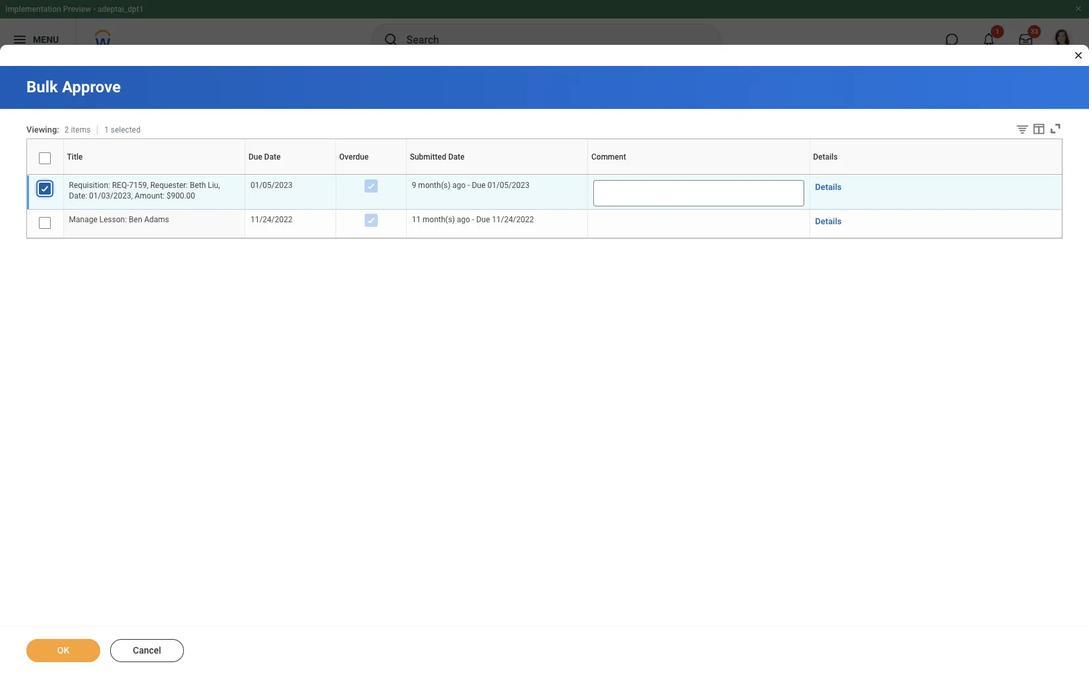 Task type: vqa. For each thing, say whether or not it's contained in the screenshot.
second the Green
no



Task type: locate. For each thing, give the bounding box(es) containing it.
title
[[67, 152, 83, 161], [153, 174, 154, 175]]

01/05/2023 down due date button
[[251, 181, 293, 190]]

0 vertical spatial details link
[[816, 180, 842, 194]]

date:
[[69, 191, 87, 201]]

month(s) right 11
[[423, 215, 455, 224]]

title inside row element
[[67, 152, 83, 161]]

0 horizontal spatial 11/24/2022
[[251, 215, 293, 224]]

11/24/2022 down 'submitted date' button
[[492, 215, 534, 224]]

11/24/2022 down due date button
[[251, 215, 293, 224]]

implementation preview -   adeptai_dpt1 banner
[[0, 0, 1090, 61]]

check small image down overdue button
[[363, 178, 379, 194]]

0 horizontal spatial check small image
[[37, 181, 53, 197]]

due
[[249, 152, 262, 161], [289, 174, 290, 175], [472, 181, 486, 190], [476, 215, 490, 224]]

ben
[[129, 215, 142, 224]]

submitted date button
[[495, 174, 500, 175]]

due date
[[249, 152, 281, 161]]

title up requisition: req-7159, requester: beth liu, date: 01/03/2023, amount: $900.00
[[153, 174, 154, 175]]

none text field inside row element
[[594, 180, 804, 206]]

0 vertical spatial overdue
[[339, 152, 369, 161]]

0 vertical spatial submitted
[[410, 152, 447, 161]]

01/05/2023 down 'submitted date' button
[[488, 181, 530, 190]]

1 horizontal spatial comment
[[697, 174, 700, 175]]

0 horizontal spatial -
[[93, 5, 96, 14]]

title button
[[153, 174, 155, 175]]

9 month(s) ago - due 01/05/2023
[[412, 181, 530, 190]]

1 horizontal spatial 01/05/2023
[[488, 181, 530, 190]]

adeptai_dpt1
[[98, 5, 144, 14]]

details link for 01/05/2023
[[816, 180, 842, 194]]

0 vertical spatial comment
[[592, 152, 626, 161]]

bulk approve dialog
[[0, 0, 1090, 674]]

details
[[814, 152, 838, 161], [935, 174, 937, 175], [816, 182, 842, 192], [816, 216, 842, 226]]

0 horizontal spatial overdue
[[339, 152, 369, 161]]

-
[[93, 5, 96, 14], [468, 181, 470, 190], [472, 215, 475, 224]]

fullscreen image
[[1049, 121, 1063, 136]]

1 row element from the top
[[27, 139, 1065, 174]]

1 horizontal spatial overdue
[[370, 174, 372, 175]]

requisition: req-7159, requester: beth liu, date: 01/03/2023, amount: $900.00
[[69, 181, 222, 201]]

0 vertical spatial ago
[[453, 181, 466, 190]]

1 vertical spatial ago
[[457, 215, 470, 224]]

1 01/05/2023 from the left
[[251, 181, 293, 190]]

date
[[264, 152, 281, 161], [448, 152, 465, 161], [290, 174, 291, 175], [498, 174, 499, 175]]

ago for 11/24/2022
[[457, 215, 470, 224]]

1 horizontal spatial -
[[468, 181, 470, 190]]

check small image
[[363, 212, 379, 228]]

0 horizontal spatial 01/05/2023
[[251, 181, 293, 190]]

0 horizontal spatial title
[[67, 152, 83, 161]]

01/05/2023
[[251, 181, 293, 190], [488, 181, 530, 190]]

0 vertical spatial month(s)
[[418, 181, 451, 190]]

1 vertical spatial -
[[468, 181, 470, 190]]

toolbar
[[1006, 121, 1063, 139]]

0 vertical spatial title
[[67, 152, 83, 161]]

comment
[[592, 152, 626, 161], [697, 174, 700, 175]]

None text field
[[594, 180, 804, 206]]

check small image left date:
[[37, 181, 53, 197]]

1 selected
[[104, 126, 141, 135]]

liu,
[[208, 181, 220, 190]]

1 vertical spatial details link
[[816, 214, 842, 228]]

title down items
[[67, 152, 83, 161]]

ago down 9 month(s) ago - due 01/05/2023
[[457, 215, 470, 224]]

1 11/24/2022 from the left
[[251, 215, 293, 224]]

ago
[[453, 181, 466, 190], [457, 215, 470, 224]]

month(s) for 11
[[423, 215, 455, 224]]

due date button
[[289, 174, 292, 175]]

2
[[64, 126, 69, 135]]

close bulk approve image
[[1074, 50, 1084, 61]]

2 vertical spatial -
[[472, 215, 475, 224]]

1 details link from the top
[[816, 180, 842, 194]]

- down 9 month(s) ago - due 01/05/2023
[[472, 215, 475, 224]]

1 horizontal spatial title
[[153, 174, 154, 175]]

submitted up the 9
[[410, 152, 447, 161]]

2 details link from the top
[[816, 214, 842, 228]]

select to filter grid data image
[[1016, 122, 1030, 136]]

submitted
[[410, 152, 447, 161], [495, 174, 498, 175]]

requisition:
[[69, 181, 110, 190]]

1 horizontal spatial submitted
[[495, 174, 498, 175]]

1 vertical spatial month(s)
[[423, 215, 455, 224]]

check small image
[[363, 178, 379, 194], [37, 181, 53, 197]]

3 row element from the top
[[27, 209, 1062, 238]]

- up 11 month(s) ago - due 11/24/2022
[[468, 181, 470, 190]]

row element
[[27, 139, 1065, 174], [27, 175, 1062, 209], [27, 209, 1062, 238]]

1 vertical spatial comment
[[697, 174, 700, 175]]

1 horizontal spatial 11/24/2022
[[492, 215, 534, 224]]

1 vertical spatial title
[[153, 174, 154, 175]]

2 01/05/2023 from the left
[[488, 181, 530, 190]]

profile logan mcneil element
[[1045, 25, 1082, 54]]

close environment banner image
[[1075, 5, 1083, 13]]

11/24/2022
[[251, 215, 293, 224], [492, 215, 534, 224]]

1
[[104, 126, 109, 135]]

0 vertical spatial -
[[93, 5, 96, 14]]

ago down submitted date
[[453, 181, 466, 190]]

month(s) right the 9
[[418, 181, 451, 190]]

selected
[[111, 126, 141, 135]]

month(s)
[[418, 181, 451, 190], [423, 215, 455, 224]]

- right preview
[[93, 5, 96, 14]]

2 horizontal spatial -
[[472, 215, 475, 224]]

overdue
[[339, 152, 369, 161], [370, 174, 372, 175]]

column header
[[27, 175, 63, 175]]

submitted up 9 month(s) ago - due 01/05/2023
[[495, 174, 498, 175]]

7159,
[[129, 181, 148, 190]]

details link
[[816, 180, 842, 194], [816, 214, 842, 228]]

items
[[71, 126, 91, 135]]



Task type: describe. For each thing, give the bounding box(es) containing it.
2 row element from the top
[[27, 175, 1062, 209]]

manage lesson: ben adams
[[69, 215, 169, 224]]

0 horizontal spatial comment
[[592, 152, 626, 161]]

title for title
[[67, 152, 83, 161]]

overdue inside row element
[[339, 152, 369, 161]]

row element containing title
[[27, 139, 1065, 174]]

details link for 11/24/2022
[[816, 214, 842, 228]]

cancel
[[133, 645, 161, 656]]

1 vertical spatial overdue
[[370, 174, 372, 175]]

$900.00
[[167, 191, 195, 201]]

11 month(s) ago - due 11/24/2022
[[412, 215, 534, 224]]

1 horizontal spatial check small image
[[363, 178, 379, 194]]

implementation
[[5, 5, 61, 14]]

notifications large image
[[983, 33, 996, 46]]

title due date overdue submitted date comment details
[[153, 174, 937, 175]]

cancel button
[[110, 639, 184, 662]]

click to view/edit grid preferences image
[[1032, 121, 1047, 136]]

bulk approve
[[26, 78, 121, 96]]

ago for 01/05/2023
[[453, 181, 466, 190]]

0 horizontal spatial submitted
[[410, 152, 447, 161]]

req-
[[112, 181, 129, 190]]

viewing: 2 items
[[26, 125, 91, 135]]

comment button
[[697, 174, 701, 175]]

title for title due date overdue submitted date comment details
[[153, 174, 154, 175]]

details column header
[[810, 174, 1062, 175]]

- for 01/05/2023
[[468, 181, 470, 190]]

preview
[[63, 5, 91, 14]]

inbox large image
[[1020, 33, 1033, 46]]

approve
[[62, 78, 121, 96]]

11
[[412, 215, 421, 224]]

toolbar inside "bulk approve" main content
[[1006, 121, 1063, 139]]

9
[[412, 181, 416, 190]]

1 vertical spatial submitted
[[495, 174, 498, 175]]

2 11/24/2022 from the left
[[492, 215, 534, 224]]

- inside banner
[[93, 5, 96, 14]]

bulk approve main content
[[0, 66, 1090, 674]]

amount:
[[135, 191, 165, 201]]

month(s) for 9
[[418, 181, 451, 190]]

adams
[[144, 215, 169, 224]]

ok
[[57, 645, 69, 656]]

- for 11/24/2022
[[472, 215, 475, 224]]

submitted date
[[410, 152, 465, 161]]

requester:
[[150, 181, 188, 190]]

column header inside "bulk approve" main content
[[27, 175, 63, 175]]

implementation preview -   adeptai_dpt1
[[5, 5, 144, 14]]

ok button
[[26, 639, 100, 662]]

manage
[[69, 215, 97, 224]]

lesson:
[[99, 215, 127, 224]]

01/03/2023,
[[89, 191, 133, 201]]

overdue button
[[370, 174, 373, 175]]

beth
[[190, 181, 206, 190]]

viewing:
[[26, 125, 59, 135]]

bulk
[[26, 78, 58, 96]]

search image
[[383, 32, 399, 47]]



